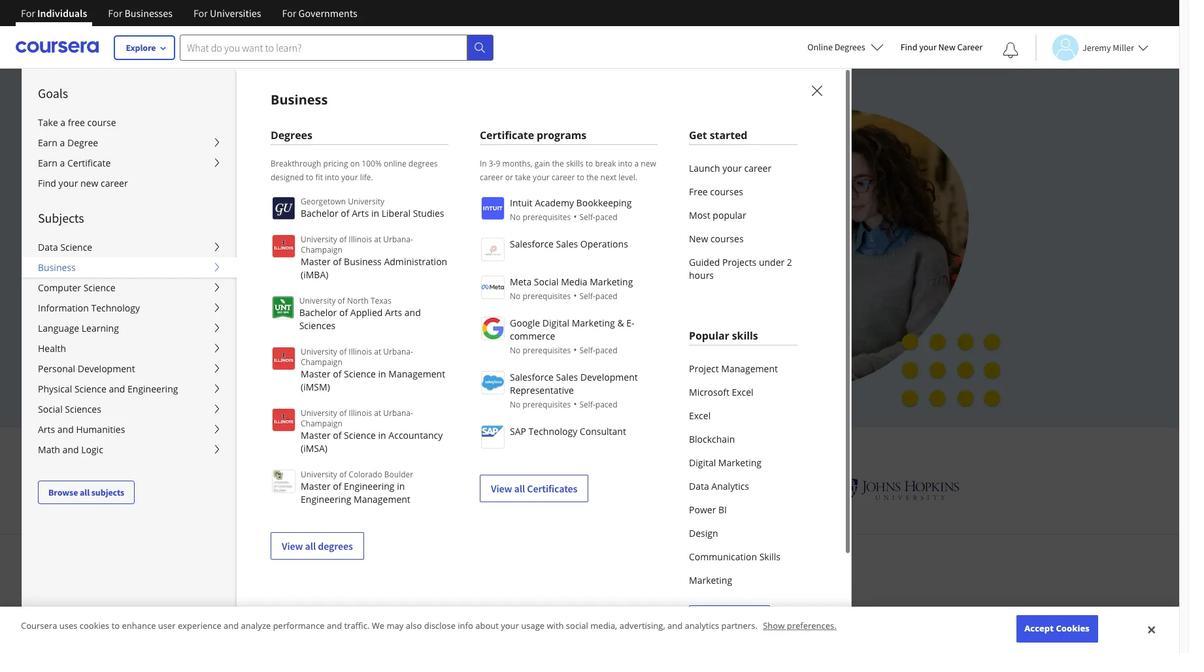 Task type: locate. For each thing, give the bounding box(es) containing it.
for businesses
[[108, 7, 173, 20]]

leading left sap
[[454, 438, 507, 460]]

science inside dropdown button
[[60, 241, 92, 254]]

science inside dropdown button
[[83, 282, 115, 294]]

your down projects, on the left
[[210, 229, 241, 249]]

champaign inside university of illinois at urbana- champaign master of business administration (imba)
[[301, 244, 342, 256]]

urbana- down certificate
[[383, 234, 413, 245]]

data for data analytics
[[689, 480, 709, 493]]

0 horizontal spatial or
[[210, 354, 220, 366]]

under
[[759, 256, 785, 269]]

no inside intuit academy bookkeeping no prerequisites • self-paced
[[510, 212, 521, 223]]

4 partnername logo image from the top
[[481, 317, 505, 341]]

data inside dropdown button
[[38, 241, 58, 254]]

certificate up "9"
[[480, 128, 534, 143]]

3 at from the top
[[374, 408, 381, 419]]

skills left show
[[736, 613, 759, 626]]

2 courses from the top
[[710, 233, 744, 245]]

2 master from the top
[[301, 368, 331, 380]]

advertising,
[[619, 621, 665, 632]]

0 vertical spatial data
[[38, 241, 58, 254]]

champaign up (imba)
[[301, 244, 342, 256]]

4 for from the left
[[282, 7, 296, 20]]

communication
[[689, 551, 757, 563]]

university for master of engineering in engineering management
[[301, 469, 337, 480]]

courses down popular
[[710, 233, 744, 245]]

google
[[510, 317, 540, 329]]

free left trial
[[284, 323, 304, 336]]

marketing link
[[689, 569, 797, 593]]

arts right applied on the top left of the page
[[385, 307, 402, 319]]

0 horizontal spatial business
[[38, 261, 76, 274]]

university of illinois at urbana-champaign logo image down georgetown university logo at the left
[[272, 235, 295, 258]]

2 prerequisites from the top
[[523, 291, 571, 302]]

sales for operations
[[556, 238, 578, 250]]

universities
[[210, 7, 261, 20]]

3 self- from the top
[[579, 345, 595, 356]]

1 vertical spatial new
[[80, 177, 98, 190]]

certificate programs
[[480, 128, 586, 143]]

1 prerequisites from the top
[[523, 212, 571, 223]]

0 horizontal spatial the
[[552, 158, 564, 169]]

0 vertical spatial new
[[938, 41, 955, 53]]

2 illinois from the top
[[349, 346, 372, 358]]

0 horizontal spatial find
[[38, 177, 56, 190]]

salesforce up the meta
[[510, 238, 554, 250]]

1 no from the top
[[510, 212, 521, 223]]

0 vertical spatial sales
[[556, 238, 578, 250]]

3 urbana- from the top
[[383, 408, 413, 419]]

sap technology consultant
[[510, 426, 626, 438]]

3 no from the top
[[510, 345, 521, 356]]

0 vertical spatial illinois
[[349, 234, 372, 245]]

certificates inside 'get unlimited access to over 90% of courses, projects, specializations, and professional certificates on coursera, taught by top instructors from leading universities and companies.'
[[748, 623, 797, 636]]

skills inside list
[[736, 613, 759, 626]]

2 vertical spatial urbana-
[[383, 408, 413, 419]]

1 horizontal spatial arts
[[352, 207, 369, 220]]

cancel
[[266, 293, 295, 305]]

on left 100% in the top left of the page
[[350, 158, 360, 169]]

data down subjects
[[38, 241, 58, 254]]

on right show
[[800, 623, 811, 636]]

1 vertical spatial free
[[284, 323, 304, 336]]

for left universities
[[193, 7, 208, 20]]

access inside unlimited access to 7,000+ world-class courses, hands-on projects, and job-ready certificate programs—all included in your subscription
[[280, 183, 323, 203]]

0 vertical spatial urbana-
[[383, 234, 413, 245]]

in inside university of colorado boulder master of engineering in engineering management
[[397, 480, 405, 493]]

world-
[[393, 183, 436, 203]]

from up the boulder
[[374, 438, 410, 460]]

1 vertical spatial degrees
[[271, 128, 312, 143]]

list
[[689, 157, 797, 288]]

for left businesses
[[108, 7, 122, 20]]

sciences inside popup button
[[65, 403, 101, 416]]

0 vertical spatial champaign
[[301, 244, 342, 256]]

your down earn a certificate
[[59, 177, 78, 190]]

launch
[[689, 162, 720, 175]]

no inside google digital marketing & e- commerce no prerequisites • self-paced
[[510, 345, 521, 356]]

0 vertical spatial new
[[641, 158, 656, 169]]

partnername logo image
[[481, 197, 505, 220], [481, 238, 505, 261], [481, 276, 505, 299], [481, 317, 505, 341], [481, 371, 505, 395], [481, 426, 505, 449]]

0 horizontal spatial new
[[80, 177, 98, 190]]

1 horizontal spatial day
[[306, 354, 323, 366]]

self-
[[579, 212, 595, 223], [579, 291, 595, 302], [579, 345, 595, 356], [579, 399, 595, 411]]

language
[[38, 322, 79, 335]]

the
[[552, 158, 564, 169], [586, 172, 598, 183]]

4 prerequisites from the top
[[523, 399, 571, 411]]

master inside university of illinois at urbana- champaign master of science in accountancy (imsa)
[[301, 429, 331, 442]]

digital up commerce
[[542, 317, 569, 329]]

find your new career link
[[22, 173, 237, 193]]

jeremy
[[1082, 42, 1111, 53]]

information technology
[[38, 302, 140, 314]]

partnername logo image for salesforce
[[481, 371, 505, 395]]

None search field
[[180, 34, 494, 60]]

2 vertical spatial skills
[[736, 613, 759, 626]]

certificate inside 'popup button'
[[67, 157, 111, 169]]

power bi
[[689, 504, 727, 516]]

0 horizontal spatial technology
[[91, 302, 140, 314]]

paced up consultant
[[595, 399, 617, 411]]

1 vertical spatial day
[[306, 354, 323, 366]]

1 sales from the top
[[556, 238, 578, 250]]

find for find your new career
[[901, 41, 917, 53]]

prerequisites inside meta social media marketing no prerequisites • self-paced
[[523, 291, 571, 302]]

no down the meta
[[510, 291, 521, 302]]

2 earn from the top
[[38, 157, 57, 169]]

1 vertical spatial get
[[368, 623, 383, 636]]

prerequisites inside google digital marketing & e- commerce no prerequisites • self-paced
[[523, 345, 571, 356]]

1 vertical spatial view
[[282, 540, 303, 553]]

champaign up (imsm)
[[301, 357, 342, 368]]

duke university image
[[364, 478, 424, 499]]

learn
[[328, 438, 370, 460]]

2 vertical spatial at
[[374, 408, 381, 419]]

your inside breakthrough pricing on 100% online degrees designed to fit into your life.
[[341, 172, 358, 183]]

urbana- right back
[[383, 346, 413, 358]]

1 vertical spatial the
[[586, 172, 598, 183]]

1 self- from the top
[[579, 212, 595, 223]]

0 horizontal spatial free
[[284, 323, 304, 336]]

1 vertical spatial sales
[[556, 371, 578, 384]]

0 vertical spatial or
[[505, 172, 513, 183]]

1 horizontal spatial into
[[618, 158, 632, 169]]

from
[[374, 438, 410, 460], [577, 639, 598, 652]]

&
[[617, 317, 624, 329]]

illinois down 'university of north texas bachelor of applied arts and sciences'
[[349, 346, 372, 358]]

management
[[721, 363, 778, 375], [389, 368, 445, 380], [354, 494, 410, 506]]

2 paced from the top
[[595, 291, 617, 302]]

new right break
[[641, 158, 656, 169]]

a for certificate
[[60, 157, 65, 169]]

excel link
[[689, 405, 797, 428]]

1 vertical spatial sciences
[[65, 403, 101, 416]]

prerequisites down representative
[[523, 399, 571, 411]]

1 at from the top
[[374, 234, 381, 245]]

view all certificates list
[[480, 195, 658, 503]]

bi
[[718, 504, 727, 516]]

science down personal development
[[74, 383, 106, 395]]

2 sales from the top
[[556, 371, 578, 384]]

1 paced from the top
[[595, 212, 617, 223]]

to inside breakthrough pricing on 100% online degrees designed to fit into your life.
[[306, 172, 313, 183]]

sales down included
[[556, 238, 578, 250]]

2 horizontal spatial arts
[[385, 307, 402, 319]]

certificates
[[527, 482, 577, 495], [748, 623, 797, 636]]

5 partnername logo image from the top
[[481, 371, 505, 395]]

career down earn a certificate 'popup button'
[[101, 177, 128, 190]]

1 vertical spatial urbana-
[[383, 346, 413, 358]]

microsoft
[[689, 386, 729, 399]]

3 illinois from the top
[[349, 408, 372, 419]]

all for certificates
[[514, 482, 525, 495]]

2 horizontal spatial on
[[800, 623, 811, 636]]

0 vertical spatial sciences
[[299, 320, 335, 332]]

excel down microsoft
[[689, 410, 711, 422]]

1 horizontal spatial degrees
[[408, 158, 438, 169]]

4 master from the top
[[301, 480, 331, 493]]

1 horizontal spatial data
[[689, 480, 709, 493]]

language learning
[[38, 322, 119, 335]]

courses
[[710, 186, 743, 198], [710, 233, 744, 245]]

data for data science
[[38, 241, 58, 254]]

1 vertical spatial into
[[325, 172, 339, 183]]

1 courses from the top
[[710, 186, 743, 198]]

1 horizontal spatial sciences
[[299, 320, 335, 332]]

self- up salesforce sales development representative no prerequisites • self-paced
[[579, 345, 595, 356]]

0 vertical spatial technology
[[91, 302, 140, 314]]

university down (imba)
[[299, 295, 336, 307]]

social inside popup button
[[38, 403, 63, 416]]

0 vertical spatial earn
[[38, 137, 57, 149]]

science for data science
[[60, 241, 92, 254]]

for left "individuals"
[[21, 7, 35, 20]]

0 vertical spatial into
[[618, 158, 632, 169]]

2 partnername logo image from the top
[[481, 238, 505, 261]]

• inside intuit academy bookkeeping no prerequisites • self-paced
[[573, 210, 577, 223]]

science inside university of illinois at urbana- champaign master of science in accountancy (imsa)
[[344, 429, 376, 442]]

sciences down anytime
[[299, 320, 335, 332]]

0 horizontal spatial view
[[282, 540, 303, 553]]

university inside university of illinois at urbana- champaign master of business administration (imba)
[[301, 234, 337, 245]]

university of illinois at urbana-champaign image
[[220, 480, 322, 501]]

master inside university of illinois at urbana- champaign master of business administration (imba)
[[301, 256, 331, 268]]

self- inside intuit academy bookkeeping no prerequisites • self-paced
[[579, 212, 595, 223]]

business inside popup button
[[38, 261, 76, 274]]

0 vertical spatial university of illinois at urbana-champaign logo image
[[272, 235, 295, 258]]

view all certificates
[[491, 482, 577, 495]]

earn a certificate
[[38, 157, 111, 169]]

all for subjects
[[80, 487, 90, 499]]

view down sap
[[491, 482, 512, 495]]

paced up &
[[595, 291, 617, 302]]

university of colorado boulder logo image
[[272, 470, 295, 494]]

no down intuit
[[510, 212, 521, 223]]

1 horizontal spatial on
[[577, 183, 594, 203]]

1 vertical spatial certificates
[[748, 623, 797, 636]]

social down physical
[[38, 403, 63, 416]]

1 champaign from the top
[[301, 244, 342, 256]]

into inside the in 3-9 months, gain the skills to break into a new career or take your career to the next level.
[[618, 158, 632, 169]]

view all skills link
[[689, 606, 770, 633]]

at down the georgetown university bachelor of arts in liberal studies
[[374, 234, 381, 245]]

paced inside meta social media marketing no prerequisites • self-paced
[[595, 291, 617, 302]]

close image
[[808, 82, 825, 99], [808, 82, 825, 99]]

2 • from the top
[[573, 290, 577, 302]]

0 vertical spatial engineering
[[127, 383, 178, 395]]

social sciences
[[38, 403, 101, 416]]

coursera left uses
[[21, 621, 57, 632]]

science up 'information technology'
[[83, 282, 115, 294]]

0 vertical spatial on
[[350, 158, 360, 169]]

the right gain on the top of the page
[[552, 158, 564, 169]]

for for businesses
[[108, 7, 122, 20]]

degrees right online
[[835, 41, 865, 53]]

urbana- inside university of illinois at urbana- champaign master of business administration (imba)
[[383, 234, 413, 245]]

1 vertical spatial digital
[[689, 457, 716, 469]]

1 vertical spatial or
[[210, 354, 220, 366]]

subjects
[[38, 210, 84, 226]]

2 for from the left
[[108, 7, 122, 20]]

illinois up learn
[[349, 408, 372, 419]]

at inside university of illinois at urbana- champaign master of science in management (imsm)
[[374, 346, 381, 358]]

accept cookies
[[1024, 623, 1090, 635]]

0 vertical spatial degrees
[[835, 41, 865, 53]]

engineering inside physical science and engineering popup button
[[127, 383, 178, 395]]

popular
[[713, 209, 746, 222]]

career inside launch your career link
[[744, 162, 771, 175]]

2 university of illinois at urbana-champaign logo image from the top
[[272, 347, 295, 371]]

to left fit
[[306, 172, 313, 183]]

universities up view all certificates
[[511, 438, 594, 460]]

operations
[[580, 238, 628, 250]]

new inside explore menu element
[[80, 177, 98, 190]]

find for find your new career
[[38, 177, 56, 190]]

urbana- for management
[[383, 346, 413, 358]]

paced down &
[[595, 345, 617, 356]]

and left traffic.
[[327, 621, 342, 632]]

illinois inside university of illinois at urbana- champaign master of science in management (imsm)
[[349, 346, 372, 358]]

find your new career
[[901, 41, 982, 53]]

1 horizontal spatial technology
[[529, 426, 577, 438]]

degrees inside breakthrough pricing on 100% online degrees designed to fit into your life.
[[408, 158, 438, 169]]

on inside 'get unlimited access to over 90% of courses, projects, specializations, and professional certificates on coursera, taught by top instructors from leading universities and companies.'
[[800, 623, 811, 636]]

all for degrees
[[305, 540, 316, 553]]

new down earn a certificate
[[80, 177, 98, 190]]

goals
[[38, 85, 68, 101]]

or left $399
[[210, 354, 220, 366]]

physical
[[38, 383, 72, 395]]

6 partnername logo image from the top
[[481, 426, 505, 449]]

learn from 275+ leading universities and companies with coursera plus
[[328, 438, 851, 460]]

social
[[566, 621, 588, 632]]

business
[[271, 91, 328, 109], [344, 256, 382, 268], [38, 261, 76, 274]]

4 no from the top
[[510, 399, 521, 411]]

technology for sap
[[529, 426, 577, 438]]

partnername logo image down programs—all
[[481, 238, 505, 261]]

projects
[[722, 256, 756, 269]]

champaign up (imsa)
[[301, 418, 342, 429]]

your down gain on the top of the page
[[533, 172, 550, 183]]

master for master of science in management (imsm)
[[301, 368, 331, 380]]

1 vertical spatial excel
[[689, 410, 711, 422]]

1 vertical spatial access
[[430, 623, 458, 636]]

access inside 'get unlimited access to over 90% of courses, projects, specializations, and professional certificates on coursera, taught by top instructors from leading universities and companies.'
[[430, 623, 458, 636]]

science for physical science and engineering
[[74, 383, 106, 395]]

2 urbana- from the top
[[383, 346, 413, 358]]

1 partnername logo image from the top
[[481, 197, 505, 220]]

partnername logo image left sap
[[481, 426, 505, 449]]

master right university of colorado boulder logo
[[301, 480, 331, 493]]

0 vertical spatial coursera
[[750, 438, 817, 460]]

marketing inside meta social media marketing no prerequisites • self-paced
[[590, 276, 633, 288]]

invest
[[347, 580, 405, 608]]

1 vertical spatial champaign
[[301, 357, 342, 368]]

1 vertical spatial social
[[38, 403, 63, 416]]

0 vertical spatial view
[[491, 482, 512, 495]]

paced inside salesforce sales development representative no prerequisites • self-paced
[[595, 399, 617, 411]]

1 horizontal spatial certificate
[[480, 128, 534, 143]]

4 paced from the top
[[595, 399, 617, 411]]

new down 'most'
[[689, 233, 708, 245]]

media
[[561, 276, 587, 288]]

earn for earn a degree
[[38, 137, 57, 149]]

at
[[374, 234, 381, 245], [374, 346, 381, 358], [374, 408, 381, 419]]

your inside explore menu element
[[59, 177, 78, 190]]

paced down bookkeeping
[[595, 212, 617, 223]]

1 salesforce from the top
[[510, 238, 554, 250]]

0 vertical spatial skills
[[566, 158, 584, 169]]

at for (imba)
[[374, 234, 381, 245]]

1 vertical spatial from
[[577, 639, 598, 652]]

urbana- up accountancy
[[383, 408, 413, 419]]

from down projects,
[[577, 639, 598, 652]]

0 horizontal spatial on
[[350, 158, 360, 169]]

1 vertical spatial technology
[[529, 426, 577, 438]]

partnername logo image for intuit
[[481, 197, 505, 220]]

a left degree
[[60, 137, 65, 149]]

1 vertical spatial at
[[374, 346, 381, 358]]

get
[[689, 128, 707, 143], [368, 623, 383, 636]]

university of north texas logo image
[[272, 296, 294, 320]]

1 illinois from the top
[[349, 234, 372, 245]]

2 salesforce from the top
[[510, 371, 554, 384]]

technology right sap
[[529, 426, 577, 438]]

to up ready
[[327, 183, 341, 203]]

courses for new courses
[[710, 233, 744, 245]]

1 vertical spatial plus
[[792, 580, 832, 608]]

0 vertical spatial free
[[689, 186, 708, 198]]

university down life.
[[348, 196, 384, 207]]

day
[[265, 323, 282, 336], [306, 354, 323, 366]]

1 horizontal spatial development
[[580, 371, 638, 384]]

0 vertical spatial salesforce
[[510, 238, 554, 250]]

science for computer science
[[83, 282, 115, 294]]

master up (imsa)
[[301, 429, 331, 442]]

access down designed
[[280, 183, 323, 203]]

on down the in 3-9 months, gain the skills to break into a new career or take your career to the next level.
[[577, 183, 594, 203]]

3 master from the top
[[301, 429, 331, 442]]

university inside 'university of north texas bachelor of applied arts and sciences'
[[299, 295, 336, 307]]

0 horizontal spatial into
[[325, 172, 339, 183]]

champaign inside university of illinois at urbana- champaign master of science in management (imsm)
[[301, 357, 342, 368]]

1 horizontal spatial leading
[[600, 639, 632, 652]]

3 university of illinois at urbana-champaign logo image from the top
[[272, 409, 295, 432]]

2 self- from the top
[[579, 291, 595, 302]]

1 horizontal spatial degrees
[[835, 41, 865, 53]]

university of illinois at urbana- champaign master of science in management (imsm)
[[301, 346, 445, 394]]

management down guarantee
[[389, 368, 445, 380]]

excel down project management link
[[732, 386, 753, 399]]

online degrees button
[[797, 33, 894, 61]]

into right fit
[[325, 172, 339, 183]]

university
[[348, 196, 384, 207], [301, 234, 337, 245], [299, 295, 336, 307], [301, 346, 337, 358], [301, 408, 337, 419], [301, 469, 337, 480]]

from inside 'get unlimited access to over 90% of courses, projects, specializations, and professional certificates on coursera, taught by top instructors from leading universities and companies.'
[[577, 639, 598, 652]]

enhance
[[122, 621, 156, 632]]

master inside university of illinois at urbana- champaign master of science in management (imsm)
[[301, 368, 331, 380]]

2 vertical spatial university of illinois at urbana-champaign logo image
[[272, 409, 295, 432]]

at for management
[[374, 346, 381, 358]]

0 vertical spatial courses
[[710, 186, 743, 198]]

0 vertical spatial get
[[689, 128, 707, 143]]

into inside breakthrough pricing on 100% online degrees designed to fit into your life.
[[325, 172, 339, 183]]

coursera plus image
[[210, 123, 409, 142]]

4 • from the top
[[573, 398, 577, 411]]

a for free
[[60, 116, 65, 129]]

degrees right the online
[[408, 158, 438, 169]]

university inside university of colorado boulder master of engineering in engineering management
[[301, 469, 337, 480]]

$399
[[223, 354, 244, 366]]

career up free courses link
[[744, 162, 771, 175]]

north
[[347, 295, 369, 307]]

0 vertical spatial arts
[[352, 207, 369, 220]]

show notifications image
[[1003, 42, 1018, 58]]

explore button
[[114, 36, 175, 59]]

view for certificate programs
[[491, 482, 512, 495]]

view for degrees
[[282, 540, 303, 553]]

0 vertical spatial courses,
[[472, 183, 527, 203]]

management down colorado
[[354, 494, 410, 506]]

all inside button
[[80, 487, 90, 499]]

career down 3-
[[480, 172, 503, 183]]

consultant
[[580, 426, 626, 438]]

0 horizontal spatial arts
[[38, 424, 55, 436]]

3 champaign from the top
[[301, 418, 342, 429]]

arts inside dropdown button
[[38, 424, 55, 436]]

sales inside salesforce sales development representative no prerequisites • self-paced
[[556, 371, 578, 384]]

university inside university of illinois at urbana- champaign master of science in management (imsm)
[[301, 346, 337, 358]]

2 champaign from the top
[[301, 357, 342, 368]]

governments
[[298, 7, 357, 20]]

job-
[[301, 206, 327, 226]]

find
[[901, 41, 917, 53], [38, 177, 56, 190]]

preferences.
[[787, 621, 836, 632]]

a for degree
[[60, 137, 65, 149]]

salesforce inside salesforce sales development representative no prerequisites • self-paced
[[510, 371, 554, 384]]

university for master of science in accountancy (imsa)
[[301, 408, 337, 419]]

coursera up view all skills
[[702, 580, 787, 608]]

4 self- from the top
[[579, 399, 595, 411]]

3 paced from the top
[[595, 345, 617, 356]]

development inside 'dropdown button'
[[78, 363, 135, 375]]

1 vertical spatial salesforce
[[510, 371, 554, 384]]

certificate
[[480, 128, 534, 143], [67, 157, 111, 169]]

in left accountancy
[[378, 429, 386, 442]]

university for bachelor of applied arts and sciences
[[299, 295, 336, 307]]

universities down advertising,
[[634, 639, 685, 652]]

all for skills
[[723, 613, 734, 626]]

management inside university of illinois at urbana- champaign master of science in management (imsm)
[[389, 368, 445, 380]]

new
[[938, 41, 955, 53], [689, 233, 708, 245]]

2 vertical spatial on
[[800, 623, 811, 636]]

1 vertical spatial coursera
[[702, 580, 787, 608]]

bachelor inside 'university of north texas bachelor of applied arts and sciences'
[[299, 307, 337, 319]]

project management
[[689, 363, 778, 375]]

1 horizontal spatial business
[[271, 91, 328, 109]]

3 • from the top
[[573, 344, 577, 356]]

technology for information
[[91, 302, 140, 314]]

and up subscription
[[272, 206, 297, 226]]

google image
[[467, 478, 537, 503]]

science inside university of illinois at urbana- champaign master of science in management (imsm)
[[344, 368, 376, 380]]

to inside unlimited access to 7,000+ world-class courses, hands-on projects, and job-ready certificate programs—all included in your subscription
[[327, 183, 341, 203]]

1 vertical spatial university of illinois at urbana-champaign logo image
[[272, 347, 295, 371]]

coursera up "hec paris" image
[[750, 438, 817, 460]]

for for universities
[[193, 7, 208, 20]]

courses, up instructors
[[525, 623, 561, 636]]

1 earn from the top
[[38, 137, 57, 149]]

3 for from the left
[[193, 7, 208, 20]]

2 horizontal spatial business
[[344, 256, 382, 268]]

self- inside google digital marketing & e- commerce no prerequisites • self-paced
[[579, 345, 595, 356]]

courses for free courses
[[710, 186, 743, 198]]

over
[[471, 623, 491, 636]]

What do you want to learn? text field
[[180, 34, 467, 60]]

partnername logo image left intuit
[[481, 197, 505, 220]]

0 vertical spatial universities
[[511, 438, 594, 460]]

digital down "blockchain"
[[689, 457, 716, 469]]

instructors
[[528, 639, 575, 652]]

arts up math
[[38, 424, 55, 436]]

texas
[[371, 295, 392, 307]]

university inside the georgetown university bachelor of arts in liberal studies
[[348, 196, 384, 207]]

in inside the georgetown university bachelor of arts in liberal studies
[[371, 207, 379, 220]]

coursera image
[[16, 37, 99, 58]]

1 vertical spatial find
[[38, 177, 56, 190]]

science down subjects
[[60, 241, 92, 254]]

your left career
[[919, 41, 937, 53]]

for for individuals
[[21, 7, 35, 20]]

1 horizontal spatial universities
[[634, 639, 685, 652]]

master for master of business administration (imba)
[[301, 256, 331, 268]]

skills
[[759, 551, 780, 563]]

accept
[[1024, 623, 1054, 635]]

analyze
[[241, 621, 271, 632]]

partnername logo image left the meta
[[481, 276, 505, 299]]

1 vertical spatial leading
[[600, 639, 632, 652]]

prerequisites down commerce
[[523, 345, 571, 356]]

guided projects under 2 hours link
[[689, 251, 797, 288]]

self- up consultant
[[579, 399, 595, 411]]

no up sap
[[510, 399, 521, 411]]

data inside view all skills list
[[689, 480, 709, 493]]

1 university of illinois at urbana-champaign logo image from the top
[[272, 235, 295, 258]]

with down excel link
[[714, 438, 746, 460]]

1 • from the top
[[573, 210, 577, 223]]

or inside the in 3-9 months, gain the skills to break into a new career or take your career to the next level.
[[505, 172, 513, 183]]

and left logic
[[62, 444, 79, 456]]

your inside unlimited access to 7,000+ world-class courses, hands-on projects, and job-ready certificate programs—all included in your subscription
[[210, 229, 241, 249]]

0 horizontal spatial day
[[265, 323, 282, 336]]

arts inside the georgetown university bachelor of arts in liberal studies
[[352, 207, 369, 220]]

hec paris image
[[747, 477, 793, 504]]

1 for from the left
[[21, 7, 35, 20]]

paced
[[595, 212, 617, 223], [595, 291, 617, 302], [595, 345, 617, 356], [595, 399, 617, 411]]

illinois inside university of illinois at urbana- champaign master of business administration (imba)
[[349, 234, 372, 245]]

1 horizontal spatial find
[[901, 41, 917, 53]]

next
[[600, 172, 617, 183]]

2 vertical spatial arts
[[38, 424, 55, 436]]

1 horizontal spatial new
[[938, 41, 955, 53]]

university of illinois at urbana-champaign logo image for master of science in management (imsm)
[[272, 347, 295, 371]]

close image
[[808, 82, 825, 99], [809, 82, 826, 99]]

invest in your professional goals with coursera plus
[[347, 580, 832, 608]]

launch your career
[[689, 162, 771, 175]]

2 at from the top
[[374, 346, 381, 358]]

or left the take
[[505, 172, 513, 183]]

traffic.
[[344, 621, 370, 632]]

courses, up programs—all
[[472, 183, 527, 203]]

1 vertical spatial on
[[577, 183, 594, 203]]

university inside university of illinois at urbana- champaign master of science in accountancy (imsa)
[[301, 408, 337, 419]]

0 horizontal spatial leading
[[454, 438, 507, 460]]

power bi link
[[689, 499, 797, 522]]

1 horizontal spatial get
[[689, 128, 707, 143]]

get left may
[[368, 623, 383, 636]]

3 prerequisites from the top
[[523, 345, 571, 356]]

sales
[[556, 238, 578, 250], [556, 371, 578, 384]]

university of illinois at urbana-champaign logo image
[[272, 235, 295, 258], [272, 347, 295, 371], [272, 409, 295, 432]]

1 urbana- from the top
[[383, 234, 413, 245]]

master
[[301, 256, 331, 268], [301, 368, 331, 380], [301, 429, 331, 442], [301, 480, 331, 493]]

degrees
[[408, 158, 438, 169], [318, 540, 353, 553]]

1 vertical spatial data
[[689, 480, 709, 493]]

champaign for master of science in management (imsm)
[[301, 357, 342, 368]]

0 horizontal spatial social
[[38, 403, 63, 416]]

0 horizontal spatial access
[[280, 183, 323, 203]]

2 no from the top
[[510, 291, 521, 302]]

university down job-
[[301, 234, 337, 245]]

into
[[618, 158, 632, 169], [325, 172, 339, 183]]

1 master from the top
[[301, 256, 331, 268]]

courses, inside unlimited access to 7,000+ world-class courses, hands-on projects, and job-ready certificate programs—all included in your subscription
[[472, 183, 527, 203]]

3 partnername logo image from the top
[[481, 276, 505, 299]]

a down earn a degree
[[60, 157, 65, 169]]

2 vertical spatial view
[[700, 613, 721, 626]]



Task type: vqa. For each thing, say whether or not it's contained in the screenshot.
'employer' text field
no



Task type: describe. For each thing, give the bounding box(es) containing it.
math and logic
[[38, 444, 103, 456]]

view all degrees list
[[271, 195, 448, 560]]

applied
[[350, 307, 383, 319]]

in
[[480, 158, 487, 169]]

hours
[[689, 269, 714, 282]]

7-
[[256, 323, 265, 336]]

on inside unlimited access to 7,000+ world-class courses, hands-on projects, and job-ready certificate programs—all included in your subscription
[[577, 183, 594, 203]]

and inside dropdown button
[[57, 424, 74, 436]]

get for get started
[[689, 128, 707, 143]]

degrees inside list
[[318, 540, 353, 553]]

physical science and engineering button
[[22, 379, 237, 399]]

and left analytics
[[667, 621, 683, 632]]

georgetown university logo image
[[272, 197, 295, 220]]

microsoft excel
[[689, 386, 753, 399]]

university of illinois at urbana-champaign logo image for master of business administration (imba)
[[272, 235, 295, 258]]

universities inside 'get unlimited access to over 90% of courses, projects, specializations, and professional certificates on coursera, taught by top instructors from leading universities and companies.'
[[634, 639, 685, 652]]

of inside the georgetown university bachelor of arts in liberal studies
[[341, 207, 349, 220]]

illinois for management
[[349, 346, 372, 358]]

subscription
[[245, 229, 328, 249]]

for for governments
[[282, 7, 296, 20]]

in inside university of illinois at urbana- champaign master of science in management (imsm)
[[378, 368, 386, 380]]

for governments
[[282, 7, 357, 20]]

businesses
[[124, 7, 173, 20]]

with up instructors
[[547, 621, 564, 632]]

level.
[[619, 172, 637, 183]]

disclose
[[424, 621, 456, 632]]

administration
[[384, 256, 447, 268]]

and inside unlimited access to 7,000+ world-class courses, hands-on projects, and job-ready certificate programs—all included in your subscription
[[272, 206, 297, 226]]

months,
[[502, 158, 532, 169]]

get started
[[689, 128, 747, 143]]

0 horizontal spatial from
[[374, 438, 410, 460]]

0 vertical spatial the
[[552, 158, 564, 169]]

find your new career link
[[894, 39, 989, 56]]

with left 14-
[[270, 354, 291, 366]]

your up info
[[432, 580, 475, 608]]

sas image
[[656, 480, 705, 501]]

partnername logo image inside salesforce sales operations link
[[481, 238, 505, 261]]

no inside meta social media marketing no prerequisites • self-paced
[[510, 291, 521, 302]]

partnername logo image inside sap technology consultant link
[[481, 426, 505, 449]]

and left analyze
[[224, 621, 239, 632]]

language learning button
[[22, 318, 237, 339]]

view all skills list
[[689, 358, 797, 633]]

specializations,
[[603, 623, 671, 636]]

sciences inside 'university of north texas bachelor of applied arts and sciences'
[[299, 320, 335, 332]]

included
[[537, 206, 594, 226]]

liberal
[[382, 207, 411, 220]]

may
[[387, 621, 404, 632]]

prerequisites inside intuit academy bookkeeping no prerequisites • self-paced
[[523, 212, 571, 223]]

companies
[[631, 438, 710, 460]]

and left professional
[[673, 623, 690, 636]]

power
[[689, 504, 716, 516]]

urbana- for accountancy
[[383, 408, 413, 419]]

computer science
[[38, 282, 115, 294]]

user
[[158, 621, 176, 632]]

development inside salesforce sales development representative no prerequisites • self-paced
[[580, 371, 638, 384]]

breakthrough pricing on 100% online degrees designed to fit into your life.
[[271, 158, 438, 183]]

view all degrees link
[[271, 533, 364, 560]]

/year
[[244, 354, 268, 366]]

business group
[[22, 68, 1189, 654]]

marketing inside "marketing" link
[[689, 575, 732, 587]]

day inside start 7-day free trial button
[[265, 323, 282, 336]]

meta
[[510, 276, 532, 288]]

project management link
[[689, 358, 797, 381]]

2 horizontal spatial view
[[700, 613, 721, 626]]

2
[[787, 256, 792, 269]]

sales for development
[[556, 371, 578, 384]]

partners.
[[721, 621, 758, 632]]

0 horizontal spatial excel
[[689, 410, 711, 422]]

illinois for (imba)
[[349, 234, 372, 245]]

microsoft excel link
[[689, 381, 797, 405]]

career up 'hands-'
[[552, 172, 575, 183]]

management inside university of colorado boulder master of engineering in engineering management
[[354, 494, 410, 506]]

accept cookies button
[[1016, 616, 1098, 643]]

in inside unlimited access to 7,000+ world-class courses, hands-on projects, and job-ready certificate programs—all included in your subscription
[[598, 206, 611, 226]]

list containing launch your career
[[689, 157, 797, 288]]

1 vertical spatial engineering
[[344, 480, 394, 493]]

trial
[[306, 323, 326, 336]]

browse
[[48, 487, 78, 499]]

explore menu element
[[22, 69, 237, 505]]

into for degrees
[[325, 172, 339, 183]]

urbana- for (imba)
[[383, 234, 413, 245]]

self- inside salesforce sales development representative no prerequisites • self-paced
[[579, 399, 595, 411]]

health
[[38, 343, 66, 355]]

degrees inside popup button
[[835, 41, 865, 53]]

start 7-day free trial button
[[210, 314, 347, 345]]

take
[[515, 172, 531, 183]]

marketing inside google digital marketing & e- commerce no prerequisites • self-paced
[[572, 317, 615, 329]]

johns hopkins university image
[[835, 478, 960, 503]]

certificates inside view all certificates link
[[527, 482, 577, 495]]

master for master of science in accountancy (imsa)
[[301, 429, 331, 442]]

business menu item
[[236, 68, 1189, 654]]

to inside 'get unlimited access to over 90% of courses, projects, specializations, and professional certificates on coursera, taught by top instructors from leading universities and companies.'
[[460, 623, 469, 636]]

paced inside google digital marketing & e- commerce no prerequisites • self-paced
[[595, 345, 617, 356]]

earn for earn a certificate
[[38, 157, 57, 169]]

media,
[[590, 621, 617, 632]]

and inside popup button
[[109, 383, 125, 395]]

professional
[[692, 623, 746, 636]]

0 vertical spatial plus
[[821, 438, 851, 460]]

banner navigation
[[10, 0, 368, 36]]

sap
[[510, 426, 526, 438]]

cookies
[[80, 621, 109, 632]]

free inside button
[[284, 323, 304, 336]]

and up university of michigan image
[[599, 438, 626, 460]]

business inside university of illinois at urbana- champaign master of business administration (imba)
[[344, 256, 382, 268]]

degrees inside business 'menu item'
[[271, 128, 312, 143]]

new inside the in 3-9 months, gain the skills to break into a new career or take your career to the next level.
[[641, 158, 656, 169]]

uses
[[59, 621, 77, 632]]

unlimited
[[385, 623, 428, 636]]

browse all subjects
[[48, 487, 124, 499]]

champaign for master of science in accountancy (imsa)
[[301, 418, 342, 429]]

2 vertical spatial coursera
[[21, 621, 57, 632]]

leading inside 'get unlimited access to over 90% of courses, projects, specializations, and professional certificates on coursera, taught by top instructors from leading universities and companies.'
[[600, 639, 632, 652]]

digital inside "link"
[[689, 457, 716, 469]]

programs
[[537, 128, 586, 143]]

and inside 'university of north texas bachelor of applied arts and sciences'
[[405, 307, 421, 319]]

/month,
[[226, 293, 263, 305]]

coursera uses cookies to enhance user experience and analyze performance and traffic. we may also disclose info about your usage with social media, advertising, and analytics partners. show preferences.
[[21, 621, 836, 632]]

life.
[[360, 172, 373, 183]]

help center image
[[1145, 620, 1161, 635]]

online
[[807, 41, 833, 53]]

fit
[[315, 172, 323, 183]]

partnername logo image for google
[[481, 317, 505, 341]]

of inside 'get unlimited access to over 90% of courses, projects, specializations, and professional certificates on coursera, taught by top instructors from leading universities and companies.'
[[514, 623, 523, 636]]

career inside find your new career link
[[101, 177, 128, 190]]

most popular
[[689, 209, 746, 222]]

and down analytics
[[687, 639, 703, 652]]

275+
[[414, 438, 449, 460]]

bachelor inside the georgetown university bachelor of arts in liberal studies
[[301, 207, 338, 220]]

earn a degree button
[[22, 133, 237, 153]]

academy
[[535, 197, 574, 209]]

your inside the in 3-9 months, gain the skills to break into a new career or take your career to the next level.
[[533, 172, 550, 183]]

master inside university of colorado boulder master of engineering in engineering management
[[301, 480, 331, 493]]

into for certificate programs
[[618, 158, 632, 169]]

champaign for master of business administration (imba)
[[301, 244, 342, 256]]

in up "also"
[[409, 580, 427, 608]]

and inside popup button
[[62, 444, 79, 456]]

1 horizontal spatial excel
[[732, 386, 753, 399]]

self- inside meta social media marketing no prerequisites • self-paced
[[579, 291, 595, 302]]

arts and humanities button
[[22, 420, 237, 440]]

meta social media marketing no prerequisites • self-paced
[[510, 276, 633, 302]]

design
[[689, 528, 718, 540]]

project
[[689, 363, 719, 375]]

paced inside intuit academy bookkeeping no prerequisites • self-paced
[[595, 212, 617, 223]]

at for accountancy
[[374, 408, 381, 419]]

with up analytics
[[655, 580, 698, 608]]

management inside view all skills list
[[721, 363, 778, 375]]

your inside list
[[722, 162, 742, 175]]

back
[[360, 354, 381, 366]]

studies
[[413, 207, 444, 220]]

to right cookies
[[112, 621, 120, 632]]

jeremy miller
[[1082, 42, 1134, 53]]

1 vertical spatial skills
[[732, 329, 758, 343]]

university of illinois at urbana- champaign master of science in accountancy (imsa)
[[301, 408, 443, 455]]

logic
[[81, 444, 103, 456]]

2 vertical spatial engineering
[[301, 494, 351, 506]]

boulder
[[384, 469, 413, 480]]

(imsm)
[[301, 381, 330, 394]]

social inside meta social media marketing no prerequisites • self-paced
[[534, 276, 559, 288]]

partnername logo image for meta
[[481, 276, 505, 299]]

e-
[[626, 317, 634, 329]]

to left the next
[[577, 172, 584, 183]]

design link
[[689, 522, 797, 546]]

marketing inside digital marketing "link"
[[718, 457, 762, 469]]

google digital marketing & e- commerce no prerequisites • self-paced
[[510, 317, 634, 356]]

in inside university of illinois at urbana- champaign master of science in accountancy (imsa)
[[378, 429, 386, 442]]

free inside list
[[689, 186, 708, 198]]

certificate inside business 'menu item'
[[480, 128, 534, 143]]

salesforce for salesforce sales operations
[[510, 238, 554, 250]]

professional
[[479, 580, 597, 608]]

colorado
[[349, 469, 382, 480]]

a inside the in 3-9 months, gain the skills to break into a new career or take your career to the next level.
[[634, 158, 639, 169]]

no inside salesforce sales development representative no prerequisites • self-paced
[[510, 399, 521, 411]]

9
[[496, 158, 500, 169]]

prerequisites inside salesforce sales development representative no prerequisites • self-paced
[[523, 399, 571, 411]]

university of illinois at urbana-champaign logo image for master of science in accountancy (imsa)
[[272, 409, 295, 432]]

courses, inside 'get unlimited access to over 90% of courses, projects, specializations, and professional certificates on coursera, taught by top instructors from leading universities and companies.'
[[525, 623, 561, 636]]

• inside google digital marketing & e- commerce no prerequisites • self-paced
[[573, 344, 577, 356]]

to left break
[[586, 158, 593, 169]]

new inside new courses link
[[689, 233, 708, 245]]

• inside salesforce sales development representative no prerequisites • self-paced
[[573, 398, 577, 411]]

performance
[[273, 621, 325, 632]]

class
[[436, 183, 468, 203]]

illinois for accountancy
[[349, 408, 372, 419]]

hands-
[[531, 183, 577, 203]]

new inside find your new career link
[[938, 41, 955, 53]]

degree
[[67, 137, 98, 149]]

0 vertical spatial leading
[[454, 438, 507, 460]]

popular skills
[[689, 329, 758, 343]]

guided
[[689, 256, 720, 269]]

business button
[[22, 258, 237, 278]]

most
[[689, 209, 710, 222]]

university for master of science in management (imsm)
[[301, 346, 337, 358]]

salesforce for salesforce sales development representative no prerequisites • self-paced
[[510, 371, 554, 384]]

your up by
[[501, 621, 519, 632]]

university for master of business administration (imba)
[[301, 234, 337, 245]]

take a free course link
[[22, 112, 237, 133]]

arts inside 'university of north texas bachelor of applied arts and sciences'
[[385, 307, 402, 319]]

• inside meta social media marketing no prerequisites • self-paced
[[573, 290, 577, 302]]

university of michigan image
[[579, 473, 613, 509]]

anytime
[[297, 293, 335, 305]]

digital inside google digital marketing & e- commerce no prerequisites • self-paced
[[542, 317, 569, 329]]

skills inside the in 3-9 months, gain the skills to break into a new career or take your career to the next level.
[[566, 158, 584, 169]]

information technology button
[[22, 298, 237, 318]]

goals
[[601, 580, 651, 608]]

on inside breakthrough pricing on 100% online degrees designed to fit into your life.
[[350, 158, 360, 169]]

get for get unlimited access to over 90% of courses, projects, specializations, and professional certificates on coursera, taught by top instructors from leading universities and companies.
[[368, 623, 383, 636]]

$59 /month, cancel anytime
[[210, 293, 335, 305]]



